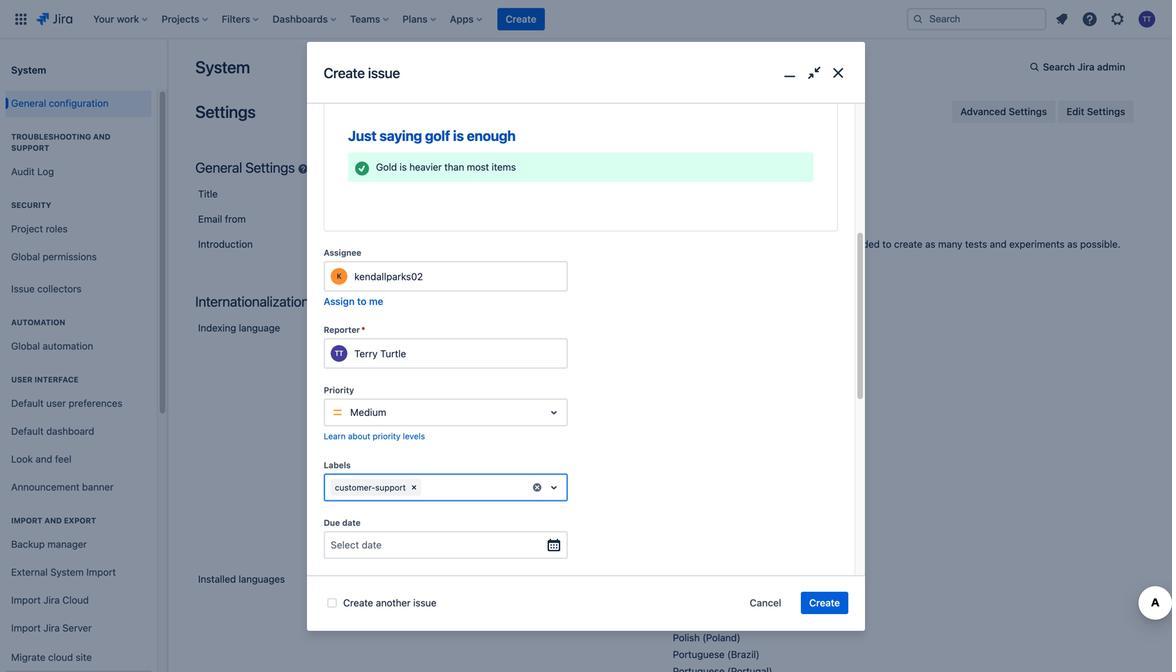 Task type: vqa. For each thing, say whether or not it's contained in the screenshot.
"LEVELS"
yes



Task type: describe. For each thing, give the bounding box(es) containing it.
portuguese
[[673, 649, 725, 660]]

server
[[62, 622, 92, 634]]

than
[[445, 161, 464, 173]]

cancel
[[750, 597, 782, 609]]

issue
[[11, 283, 35, 295]]

search
[[1044, 61, 1076, 73]]

1 horizontal spatial create button
[[801, 592, 849, 614]]

search jira admin
[[1044, 61, 1126, 73]]

and for import and export
[[44, 516, 62, 525]]

default dashboard
[[11, 426, 94, 437]]

default for default user preferences
[[11, 398, 44, 409]]

edit settings link
[[1059, 101, 1134, 123]]

learn about priority levels
[[324, 432, 425, 441]]

1 vertical spatial issue
[[413, 597, 437, 609]]

import jira cloud
[[11, 594, 89, 606]]

korea)
[[740, 599, 770, 610]]

import jira cloud link
[[6, 586, 151, 614]]

primary element
[[8, 0, 896, 39]]

settings for edit settings
[[1088, 106, 1126, 117]]

terry turtle
[[355, 348, 406, 359]]

just saying golf is enough
[[348, 128, 516, 144]]

troubleshooting and support heading
[[6, 131, 151, 154]]

advanced
[[961, 106, 1007, 117]]

security heading
[[6, 200, 151, 211]]

assign to me button
[[324, 295, 383, 309]]

system inside external system import link
[[50, 567, 84, 578]]

cloud
[[48, 652, 73, 663]]

1 board from the left
[[714, 238, 740, 250]]

import down backup manager link
[[86, 567, 116, 578]]

0 horizontal spatial system
[[11, 64, 46, 76]]

many
[[939, 238, 963, 250]]

import and export group
[[6, 501, 151, 672]]

panel success image
[[354, 160, 371, 177]]

project roles
[[11, 223, 68, 235]]

italian (italy)
[[673, 565, 729, 577]]

due date
[[324, 518, 361, 528]]

search jira admin button
[[1024, 56, 1134, 78]]

gold is heavier than most items
[[376, 161, 516, 173]]

jira for board
[[695, 238, 711, 250]]

preferences
[[69, 398, 123, 409]]

security group
[[6, 186, 151, 275]]

(brazil)
[[728, 649, 760, 660]]

audit log link
[[6, 158, 151, 186]]

(italy)
[[703, 565, 729, 577]]

announcement banner
[[11, 481, 114, 493]]

backup manager link
[[6, 531, 151, 558]]

dashboard
[[46, 426, 94, 437]]

language
[[239, 322, 280, 334]]

default user preferences
[[11, 398, 123, 409]]

jira for admin
[[1078, 61, 1095, 73]]

get online help about global settings image
[[298, 161, 309, 172]]

another
[[376, 597, 411, 609]]

global for global automation
[[11, 340, 40, 352]]

permissions
[[43, 251, 97, 263]]

automation group
[[6, 303, 151, 364]]

look and feel link
[[6, 445, 151, 473]]

audit
[[11, 166, 35, 177]]

create issue
[[324, 65, 400, 81]]

1 vertical spatial is
[[400, 161, 407, 173]]

clear image
[[409, 482, 420, 493]]

manager
[[47, 539, 87, 550]]

assignee
[[324, 248, 362, 258]]

(poland)
[[703, 632, 741, 644]]

backup manager
[[11, 539, 87, 550]]

labels
[[324, 460, 351, 470]]

due
[[324, 518, 340, 528]]

site
[[76, 652, 92, 663]]

external system import
[[11, 567, 116, 578]]

tests
[[966, 238, 988, 250]]

configuration
[[49, 97, 109, 109]]

user interface
[[11, 375, 79, 384]]

import jira server
[[11, 622, 92, 634]]

user
[[46, 398, 66, 409]]

cloud
[[62, 594, 89, 606]]

troubleshooting
[[11, 132, 91, 141]]

is for this jira board is an agressive board intended to create as many tests and experiments as possible.
[[743, 238, 750, 250]]

intended
[[841, 238, 880, 250]]

kendallparks02
[[355, 271, 423, 282]]

global permissions
[[11, 251, 97, 263]]

global automation link
[[6, 332, 151, 360]]

create another issue
[[343, 597, 437, 609]]

general configuration link
[[6, 89, 151, 117]]

search jira admin image
[[1030, 61, 1041, 73]]

learn about priority levels link
[[324, 432, 425, 441]]

general configuration
[[11, 97, 109, 109]]

import for import and export
[[11, 516, 42, 525]]

customer-support
[[335, 483, 406, 492]]

most
[[467, 161, 489, 173]]

create inside primary element
[[506, 13, 537, 25]]

possible.
[[1081, 238, 1121, 250]]

create button inside primary element
[[498, 8, 545, 30]]

assign to me
[[324, 296, 383, 307]]

minimize image
[[780, 63, 800, 83]]

import and export
[[11, 516, 96, 525]]

automation
[[43, 340, 93, 352]]

advanced settings
[[961, 106, 1048, 117]]

create banner
[[0, 0, 1173, 39]]

default for default dashboard
[[11, 426, 44, 437]]

issue collectors
[[11, 283, 82, 295]]

email from
[[198, 213, 246, 225]]

default dashboard link
[[6, 417, 151, 445]]

italian
[[673, 565, 700, 577]]

to inside button
[[357, 296, 367, 307]]

issue collectors link
[[6, 275, 151, 303]]

clear image
[[532, 482, 543, 493]]

polish (poland) portuguese (brazil)
[[673, 632, 760, 660]]

enough
[[467, 128, 516, 144]]

0 vertical spatial to
[[883, 238, 892, 250]]

open image
[[546, 479, 563, 496]]

learn
[[324, 432, 346, 441]]

me
[[369, 296, 383, 307]]

agressive
[[766, 238, 809, 250]]



Task type: locate. For each thing, give the bounding box(es) containing it.
import up backup
[[11, 516, 42, 525]]

1 vertical spatial create button
[[801, 592, 849, 614]]

global for global permissions
[[11, 251, 40, 263]]

0 horizontal spatial as
[[926, 238, 936, 250]]

cancel button
[[742, 592, 790, 614]]

items
[[492, 161, 516, 173]]

2 horizontal spatial settings
[[1088, 106, 1126, 117]]

import for import jira server
[[11, 622, 41, 634]]

installed languages
[[198, 573, 285, 585]]

look and feel
[[11, 453, 72, 465]]

edit
[[1067, 106, 1085, 117]]

email
[[198, 213, 222, 225]]

issue up saying
[[368, 65, 400, 81]]

external
[[11, 567, 48, 578]]

Due date text field
[[331, 538, 334, 552]]

0 vertical spatial is
[[453, 128, 464, 144]]

discard & close image
[[829, 63, 849, 83]]

global automation
[[11, 340, 93, 352]]

general
[[11, 97, 46, 109]]

introduction
[[198, 238, 253, 250]]

1 global from the top
[[11, 251, 40, 263]]

global inside 'link'
[[11, 251, 40, 263]]

1 horizontal spatial system
[[50, 567, 84, 578]]

is left an
[[743, 238, 750, 250]]

2 default from the top
[[11, 426, 44, 437]]

feel
[[55, 453, 72, 465]]

0 horizontal spatial is
[[400, 161, 407, 173]]

1 horizontal spatial issue
[[413, 597, 437, 609]]

import and export heading
[[6, 515, 151, 526]]

and for look and feel
[[36, 453, 52, 465]]

0 vertical spatial create button
[[498, 8, 545, 30]]

to
[[883, 238, 892, 250], [357, 296, 367, 307]]

group
[[953, 101, 1134, 123]]

0 vertical spatial global
[[11, 251, 40, 263]]

0 horizontal spatial to
[[357, 296, 367, 307]]

languages
[[239, 573, 285, 585]]

jira left server
[[43, 622, 60, 634]]

board left intended
[[812, 238, 838, 250]]

1 vertical spatial default
[[11, 426, 44, 437]]

2 horizontal spatial is
[[743, 238, 750, 250]]

edit settings
[[1067, 106, 1126, 117]]

1 vertical spatial date
[[362, 539, 382, 551]]

this jira board is an agressive board intended to create as many tests and experiments as possible.
[[673, 238, 1121, 250]]

external system import link
[[6, 558, 151, 586]]

2 global from the top
[[11, 340, 40, 352]]

board
[[714, 238, 740, 250], [812, 238, 838, 250]]

0 horizontal spatial board
[[714, 238, 740, 250]]

1 vertical spatial global
[[11, 340, 40, 352]]

exit full screen image
[[804, 63, 825, 83]]

date right due
[[342, 518, 361, 528]]

jira image
[[36, 11, 72, 28], [36, 11, 72, 28]]

heavier
[[410, 161, 442, 173]]

as left "many"
[[926, 238, 936, 250]]

default
[[11, 398, 44, 409], [11, 426, 44, 437]]

1 vertical spatial to
[[357, 296, 367, 307]]

board left an
[[714, 238, 740, 250]]

look
[[11, 453, 33, 465]]

search image
[[913, 14, 924, 25]]

2 as from the left
[[1068, 238, 1078, 250]]

support
[[376, 483, 406, 492]]

0 horizontal spatial issue
[[368, 65, 400, 81]]

group containing advanced settings
[[953, 101, 1134, 123]]

date for select date
[[362, 539, 382, 551]]

jira left cloud on the left
[[43, 594, 60, 606]]

backup
[[11, 539, 45, 550]]

import up migrate
[[11, 622, 41, 634]]

(south
[[707, 599, 738, 610]]

from
[[225, 213, 246, 225]]

announcement
[[11, 481, 79, 493]]

is right gold on the left top of page
[[400, 161, 407, 173]]

medium
[[350, 407, 387, 418]]

2 board from the left
[[812, 238, 838, 250]]

issue right another
[[413, 597, 437, 609]]

and right tests
[[990, 238, 1007, 250]]

default down user
[[11, 398, 44, 409]]

global down automation
[[11, 340, 40, 352]]

levels
[[403, 432, 425, 441]]

and for troubleshooting and support
[[93, 132, 111, 141]]

jira right this
[[695, 238, 711, 250]]

jira left admin
[[1078, 61, 1095, 73]]

and inside troubleshooting and support
[[93, 132, 111, 141]]

advanced settings link
[[953, 101, 1056, 123]]

jira for cloud
[[43, 594, 60, 606]]

troubleshooting and support
[[11, 132, 111, 153]]

this
[[673, 238, 692, 250]]

settings for advanced settings
[[1009, 106, 1048, 117]]

automation heading
[[6, 317, 151, 328]]

user interface group
[[6, 360, 151, 505]]

1 horizontal spatial date
[[362, 539, 382, 551]]

priority
[[324, 385, 354, 395]]

create issue dialog
[[307, 3, 866, 672]]

experiments
[[1010, 238, 1065, 250]]

saying
[[380, 128, 422, 144]]

select
[[331, 539, 359, 551]]

about
[[348, 432, 371, 441]]

global down project
[[11, 251, 40, 263]]

banner
[[82, 481, 114, 493]]

to left me
[[357, 296, 367, 307]]

global permissions link
[[6, 243, 151, 271]]

system
[[195, 57, 250, 77], [11, 64, 46, 76], [50, 567, 84, 578]]

0 horizontal spatial create button
[[498, 8, 545, 30]]

user
[[11, 375, 32, 384]]

1 horizontal spatial is
[[453, 128, 464, 144]]

0 horizontal spatial settings
[[195, 102, 256, 121]]

0 vertical spatial default
[[11, 398, 44, 409]]

export
[[64, 516, 96, 525]]

import jira server link
[[6, 614, 151, 642]]

0 vertical spatial issue
[[368, 65, 400, 81]]

1 as from the left
[[926, 238, 936, 250]]

roles
[[46, 223, 68, 235]]

indexing language
[[198, 322, 280, 334]]

jira for server
[[43, 622, 60, 634]]

and up backup manager
[[44, 516, 62, 525]]

1 horizontal spatial as
[[1068, 238, 1078, 250]]

project roles link
[[6, 215, 151, 243]]

golf
[[425, 128, 450, 144]]

1 horizontal spatial to
[[883, 238, 892, 250]]

settings inside 'link'
[[1009, 106, 1048, 117]]

terry
[[355, 348, 378, 359]]

jira inside button
[[1078, 61, 1095, 73]]

1 default from the top
[[11, 398, 44, 409]]

import down external
[[11, 594, 41, 606]]

open image
[[546, 404, 563, 421]]

issue
[[368, 65, 400, 81], [413, 597, 437, 609]]

support
[[11, 143, 49, 153]]

and left feel
[[36, 453, 52, 465]]

collectors
[[37, 283, 82, 295]]

import for import jira cloud
[[11, 594, 41, 606]]

customer-
[[335, 483, 376, 492]]

1 horizontal spatial settings
[[1009, 106, 1048, 117]]

korean (south korea)
[[673, 599, 770, 610]]

is for just saying golf is enough
[[453, 128, 464, 144]]

and down configuration
[[93, 132, 111, 141]]

original
[[324, 575, 356, 585]]

log
[[37, 166, 54, 177]]

user interface heading
[[6, 374, 151, 385]]

2 horizontal spatial system
[[195, 57, 250, 77]]

and inside import and export heading
[[44, 516, 62, 525]]

global inside automation group
[[11, 340, 40, 352]]

0 horizontal spatial date
[[342, 518, 361, 528]]

as
[[926, 238, 936, 250], [1068, 238, 1078, 250]]

import inside heading
[[11, 516, 42, 525]]

migrate
[[11, 652, 46, 663]]

Search field
[[908, 8, 1047, 30]]

announcement banner link
[[6, 473, 151, 501]]

project
[[11, 223, 43, 235]]

as left possible.
[[1068, 238, 1078, 250]]

1 horizontal spatial board
[[812, 238, 838, 250]]

date right "select"
[[362, 539, 382, 551]]

and inside look and feel link
[[36, 453, 52, 465]]

automation
[[11, 318, 65, 327]]

*
[[362, 325, 366, 335]]

to left create
[[883, 238, 892, 250]]

global
[[11, 251, 40, 263], [11, 340, 40, 352]]

default up look
[[11, 426, 44, 437]]

troubleshooting and support group
[[6, 117, 151, 190]]

2 vertical spatial is
[[743, 238, 750, 250]]

Description - Main content area, start typing to enter text. text field
[[348, 128, 814, 207]]

date for due date
[[342, 518, 361, 528]]

reporter
[[324, 325, 360, 335]]

migrate cloud site
[[11, 652, 92, 663]]

assign
[[324, 296, 355, 307]]

0 vertical spatial date
[[342, 518, 361, 528]]

is right golf
[[453, 128, 464, 144]]

reporter *
[[324, 325, 366, 335]]

just
[[348, 128, 377, 144]]

is
[[453, 128, 464, 144], [400, 161, 407, 173], [743, 238, 750, 250]]



